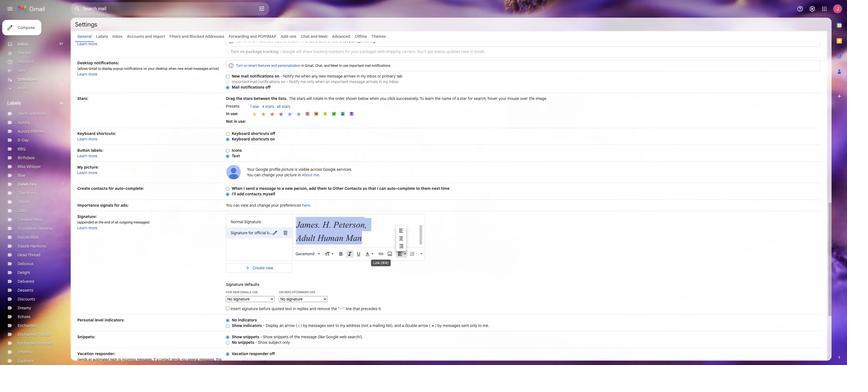 Task type: locate. For each thing, give the bounding box(es) containing it.
use for important
[[343, 64, 348, 68]]

will inside vacation responder: (sends an automated reply to incoming messages. if a contact sends you several messages, this automated reply will be sent at most once every 4 days)
[[103, 363, 107, 365]]

you inside your google profile picture is visible across google services. you can change your picture in about me .
[[247, 173, 253, 178]]

learn inside "my picture: learn more"
[[77, 170, 87, 175]]

0 horizontal spatial auto-
[[115, 186, 125, 191]]

5 learn from the top
[[77, 170, 87, 175]]

1 vertical spatial shortcuts
[[251, 137, 269, 142]]

1 vertical spatial my
[[383, 79, 388, 84]]

0 vertical spatial labels
[[96, 34, 108, 39]]

0 horizontal spatial by
[[303, 323, 307, 328]]

chat and meet
[[301, 34, 328, 39]]

view
[[241, 203, 248, 208]]

gmail, up "any"
[[305, 64, 314, 68]]

turn down forwarding
[[231, 49, 239, 54]]

chat, right chat on the top
[[315, 39, 323, 43]]

general
[[77, 34, 92, 39]]

more down gmail
[[88, 72, 97, 77]]

responder up vacation responder on
[[249, 351, 269, 356]]

0 vertical spatial bliss
[[18, 164, 26, 169]]

0 horizontal spatial .
[[310, 203, 311, 208]]

me inside your google profile picture is visible across google services. you can change your picture in about me .
[[313, 173, 319, 178]]

1 smart from the top
[[248, 39, 257, 43]]

learn more link down picture:
[[77, 170, 97, 175]]

0 horizontal spatial use
[[252, 290, 258, 294]]

2 learn from the top
[[77, 72, 87, 77]]

1 gmail, from the top
[[305, 39, 314, 43]]

0 vertical spatial you
[[247, 173, 253, 178]]

aurora ethereal
[[18, 129, 45, 134]]

None search field
[[71, 2, 269, 15]]

of up only.
[[290, 335, 293, 340]]

1 vertical spatial change
[[257, 203, 270, 208]]

6 learn more link from the top
[[77, 226, 97, 231]]

4
[[262, 104, 264, 109], [150, 363, 152, 365]]

1 inside 'labels' navigation
[[62, 77, 63, 81]]

gmail, for in gmail, chat, and meet to use important mail notifications
[[305, 64, 314, 68]]

2 responder from the top
[[249, 360, 269, 365]]

keyboard for keyboard shortcuts off
[[232, 131, 250, 136]]

2 turn on smart features and personalization button from the top
[[236, 64, 301, 68]]

contacts up importance signals for ads:
[[91, 186, 108, 191]]

numbered list ‪(⌘⇧7)‬ image
[[410, 251, 415, 257]]

bliss up blue
[[18, 164, 26, 169]]

dreamy
[[18, 306, 31, 311]]

vacation up "(sends"
[[77, 351, 94, 356]]

tracking down pop/imap
[[263, 49, 279, 54]]

meet down the numbers
[[331, 64, 338, 68]]

learn more
[[77, 41, 97, 46]]

you right sends
[[181, 358, 187, 362]]

0 horizontal spatial contacts
[[91, 186, 108, 191]]

1 vertical spatial notify
[[289, 79, 300, 84]]

features up mail notifications off
[[258, 64, 270, 68]]

tab list
[[832, 18, 847, 345]]

import
[[153, 34, 165, 39]]

forwarding and pop/imap
[[229, 34, 276, 39]]

inbox right labels link
[[112, 34, 123, 39]]

2 use from the left
[[310, 290, 315, 294]]

inbox down "primary"
[[389, 79, 399, 84]]

2 vertical spatial mail
[[250, 79, 257, 84]]

to inside desktop notifications: (allows gmail to display popup notifications on your desktop when new email messages arrive) learn more
[[98, 67, 101, 71]]

an down new mail notifications on - notify me when any new message arrives in my inbox or primary tab
[[326, 79, 330, 84]]

google right your
[[256, 167, 268, 172]]

image.
[[536, 96, 547, 101]]

vacation for vacation responder: (sends an automated reply to incoming messages. if a contact sends you several messages, this automated reply will be sent at most once every 4 days)
[[77, 351, 94, 356]]

2 enchanted from the top
[[18, 332, 36, 337]]

1 i from the left
[[244, 186, 245, 191]]

more formatting options image
[[419, 251, 424, 257]]

. down across
[[319, 173, 320, 178]]

1 horizontal spatial you
[[380, 96, 386, 101]]

my picture: learn more
[[77, 165, 99, 175]]

show snippets - show snippets of the message (like google web search!).
[[232, 335, 363, 340]]

0 horizontal spatial 4
[[150, 363, 152, 365]]

several
[[188, 358, 198, 362]]

precedes
[[361, 306, 377, 311]]

4 inside vacation responder: (sends an automated reply to incoming messages. if a contact sends you several messages, this automated reply will be sent at most once every 4 days)
[[150, 363, 152, 365]]

aurora down alerts
[[18, 120, 29, 125]]

no right no indicators "radio"
[[232, 318, 237, 323]]

responder for on
[[249, 360, 269, 365]]

1 ) from the left
[[301, 323, 302, 328]]

in right text
[[293, 306, 296, 311]]

2 dazzle from the top
[[18, 244, 29, 249]]

0 vertical spatial star
[[460, 96, 467, 101]]

Search mail text field
[[83, 6, 243, 12]]

5 more from the top
[[88, 170, 97, 175]]

add-ons
[[281, 34, 296, 39]]

4 left days)
[[150, 363, 152, 365]]

1 vertical spatial mail
[[241, 74, 249, 79]]

I'll add contacts myself radio
[[226, 192, 230, 197]]

labels
[[96, 34, 108, 39], [7, 101, 21, 106]]

Important mail notifications on radio
[[226, 80, 230, 84]]

1 aurora from the top
[[18, 120, 29, 125]]

turn on smart features and personalization button for in gmail, chat, and meet to use package tracking
[[236, 39, 301, 43]]

my left or
[[361, 74, 366, 79]]

ins
[[31, 191, 36, 196]]

aurora for aurora ethereal
[[18, 129, 29, 134]]

shortcuts up keyboard shortcuts on
[[251, 131, 269, 136]]

text
[[285, 306, 292, 311]]

1 use from the left
[[252, 290, 258, 294]]

notifications right popup
[[124, 67, 143, 71]]

features for turn on smart features and personalization in gmail, chat, and meet to use package tracking
[[258, 39, 270, 43]]

off for vacation responder off
[[270, 351, 275, 356]]

notifications up mail notifications off
[[250, 74, 274, 79]]

5 learn more link from the top
[[77, 170, 97, 175]]

dazzle up dead on the left
[[18, 244, 29, 249]]

1 vertical spatial labels
[[7, 101, 21, 106]]

show
[[232, 323, 242, 328], [232, 335, 242, 340], [263, 335, 273, 340], [258, 340, 267, 345]]

0 vertical spatial create
[[77, 186, 90, 191]]

keyboard up button
[[77, 131, 95, 136]]

2 chat, from the top
[[315, 64, 323, 68]]

picture image
[[226, 165, 241, 180]]

2 shortcuts from the top
[[251, 137, 269, 142]]

0 horizontal spatial 1
[[62, 77, 63, 81]]

0 horizontal spatial will
[[103, 363, 107, 365]]

0 horizontal spatial reply
[[94, 363, 102, 365]]

by
[[303, 323, 307, 328], [437, 323, 442, 328]]

learn more link down general in the left top of the page
[[77, 41, 97, 46]]

0 vertical spatial .
[[319, 173, 320, 178]]

all down lists.
[[277, 104, 281, 109]]

2 features from the top
[[258, 64, 270, 68]]

picture down is
[[284, 173, 297, 178]]

shown
[[346, 96, 357, 101]]

4 learn from the top
[[77, 154, 87, 158]]

change down myself
[[257, 203, 270, 208]]

3 enchanted from the top
[[18, 341, 36, 346]]

1 responder from the top
[[249, 351, 269, 356]]

notifs
[[37, 111, 47, 116]]

icons
[[232, 148, 242, 153]]

google right (like
[[326, 335, 339, 340]]

1 horizontal spatial will
[[296, 49, 302, 54]]

the inside signature: (appended at the end of all outgoing messages) learn more
[[99, 220, 104, 224]]

0 horizontal spatial you
[[226, 203, 232, 208]]

shortcuts for off
[[251, 131, 269, 136]]

to up the numbers
[[339, 39, 342, 43]]

order
[[335, 96, 345, 101]]

me.
[[483, 323, 489, 328]]

man
[[346, 233, 362, 243]]

messages inside desktop notifications: (allows gmail to display popup notifications on your desktop when new email messages arrive) learn more
[[193, 67, 208, 71]]

2 arrow from the left
[[418, 323, 428, 328]]

more up labels:
[[88, 137, 97, 142]]

of inside signature: (appended at the end of all outgoing messages) learn more
[[111, 220, 114, 224]]

1 vertical spatial at
[[120, 363, 123, 365]]

1 shortcuts from the top
[[251, 131, 269, 136]]

chat,
[[315, 39, 323, 43], [315, 64, 323, 68]]

enchanted for enchanted link
[[18, 323, 36, 328]]

celeb tea link
[[18, 182, 36, 187]]

show left subject
[[258, 340, 267, 345]]

1 dazzle from the top
[[18, 235, 29, 240]]

1 use from the top
[[343, 39, 348, 43]]

messages up (like
[[308, 323, 326, 328]]

0 vertical spatial use:
[[231, 111, 238, 116]]

0 vertical spatial no
[[232, 318, 237, 323]]

0 vertical spatial responder
[[249, 351, 269, 356]]

0 vertical spatial you
[[380, 96, 386, 101]]

profile
[[269, 167, 280, 172]]

0 vertical spatial shortcuts
[[251, 131, 269, 136]]

stars up 1 star link
[[243, 96, 253, 101]]

when left "any"
[[301, 74, 311, 79]]

use for package
[[343, 39, 348, 43]]

create inside "button"
[[253, 266, 265, 271]]

birthdaze link
[[18, 155, 35, 160]]

you can view and change your preferences here .
[[226, 203, 311, 208]]

to right gmail
[[98, 67, 101, 71]]

0 vertical spatial only
[[307, 79, 314, 84]]

on reply/forward use
[[279, 290, 315, 294]]

Vacation responder off radio
[[226, 352, 230, 356]]

notify
[[283, 74, 294, 79], [289, 79, 300, 84]]

arrives down or
[[366, 79, 378, 84]]

can
[[254, 173, 261, 178], [379, 186, 386, 191], [233, 203, 240, 208]]

1 vertical spatial dazzle
[[18, 244, 29, 249]]

1 no from the top
[[232, 318, 237, 323]]

blue link
[[18, 173, 25, 178]]

0 vertical spatial turn
[[236, 39, 243, 43]]

( left »
[[429, 323, 431, 328]]

more down general in the left top of the page
[[88, 41, 97, 46]]

you inside vacation responder: (sends an automated reply to incoming messages. if a contact sends you several messages, this automated reply will be sent at most once every 4 days)
[[181, 358, 187, 362]]

garamond option
[[294, 251, 317, 257]]

you
[[380, 96, 386, 101], [181, 358, 187, 362]]

1 enchanted from the top
[[18, 323, 36, 328]]

1 learn more link from the top
[[77, 41, 97, 46]]

None checkbox
[[226, 49, 230, 53], [226, 307, 230, 310], [226, 49, 230, 53], [226, 307, 230, 310]]

0 vertical spatial indicators
[[238, 318, 257, 323]]

signature up the signature for official business
[[244, 219, 261, 224]]

Mail notifications off radio
[[226, 86, 230, 90]]

No snippets radio
[[226, 341, 230, 345]]

0 horizontal spatial an
[[88, 358, 92, 362]]

to down the numbers
[[339, 64, 342, 68]]

2 gmail, from the top
[[305, 64, 314, 68]]

1 features from the top
[[258, 39, 270, 43]]

in down visible
[[298, 173, 301, 178]]

2 use from the top
[[343, 64, 348, 68]]

labels inside 'labels' navigation
[[7, 101, 21, 106]]

2 aurora from the top
[[18, 129, 29, 134]]

dazzle for dazzle bliss
[[18, 235, 29, 240]]

mail for new mail notifications on - notify me when any new message arrives in my inbox or primary tab
[[241, 74, 249, 79]]

use right reply/forward
[[310, 290, 315, 294]]

indicators for no
[[238, 318, 257, 323]]

4 more from the top
[[88, 154, 97, 158]]

underline ‪(⌘u)‬ image
[[356, 251, 362, 257]]

1 horizontal spatial 1
[[250, 104, 252, 109]]

mail down packages
[[365, 64, 371, 68]]

i right the so
[[377, 186, 378, 191]]

search!).
[[348, 335, 363, 340]]

1 vertical spatial important
[[331, 79, 348, 84]]

Show indicators radio
[[226, 324, 230, 328]]

2 horizontal spatial of
[[452, 96, 456, 101]]

Show snippets radio
[[226, 335, 230, 340]]

signature up new
[[226, 282, 243, 287]]

more down (appended
[[88, 226, 97, 231]]

inbox link right labels link
[[112, 34, 123, 39]]

chat, for in gmail, chat, and meet to use important mail notifications
[[315, 64, 323, 68]]

important up order
[[331, 79, 348, 84]]

1 vertical spatial chat,
[[315, 64, 323, 68]]

1 horizontal spatial auto-
[[387, 186, 398, 191]]

whisper
[[27, 164, 41, 169]]

of right name
[[452, 96, 456, 101]]

next
[[432, 186, 440, 191]]

4 learn more link from the top
[[77, 154, 97, 158]]

learn down (allows
[[77, 72, 87, 77]]

off for keyboard shortcuts off
[[270, 131, 275, 136]]

turn right addresses
[[236, 39, 243, 43]]

2 more from the top
[[88, 72, 97, 77]]

official
[[254, 231, 266, 236]]

new inside "button"
[[266, 266, 273, 271]]

0 vertical spatial at
[[95, 220, 98, 224]]

3 learn from the top
[[77, 137, 87, 142]]

aurora ethereal link
[[18, 129, 45, 134]]

1 horizontal spatial you
[[247, 173, 253, 178]]

0 vertical spatial smart
[[248, 39, 257, 43]]

1 vertical spatial can
[[379, 186, 386, 191]]

features
[[258, 39, 270, 43], [258, 64, 270, 68]]

meet for important
[[331, 64, 338, 68]]

0 vertical spatial an
[[326, 79, 330, 84]]

contacts down send
[[245, 192, 262, 197]]

6 learn from the top
[[77, 226, 87, 231]]

2 no from the top
[[232, 340, 237, 345]]

create new button
[[226, 263, 292, 273]]

insert signature before quoted text in replies and remove the "--" line that precedes it.
[[230, 306, 382, 311]]

can right the so
[[379, 186, 386, 191]]

any
[[312, 74, 318, 79]]

2 smart from the top
[[248, 64, 257, 68]]

1 vertical spatial star
[[253, 104, 259, 109]]

2 vertical spatial enchanted
[[18, 341, 36, 346]]

0 horizontal spatial package
[[246, 49, 262, 54]]

here link
[[302, 203, 310, 208]]

0 horizontal spatial add
[[237, 192, 244, 197]]

gmail,
[[305, 39, 314, 43], [305, 64, 314, 68]]

1 horizontal spatial inbox
[[389, 79, 399, 84]]

rotate
[[313, 96, 323, 101]]

me left "any"
[[295, 74, 300, 79]]

0 vertical spatial use
[[343, 39, 348, 43]]

1 vertical spatial an
[[279, 323, 284, 328]]

gmail, up 'share'
[[305, 39, 314, 43]]

can inside your google profile picture is visible across google services. you can change your picture in about me .
[[254, 173, 261, 178]]

reply up be
[[110, 358, 117, 362]]

1 vertical spatial responder
[[249, 360, 269, 365]]

2 ) from the left
[[435, 323, 437, 328]]

aurora for the aurora link
[[18, 120, 29, 125]]

1 horizontal spatial of
[[290, 335, 293, 340]]

indicators down 'no indicators'
[[243, 323, 262, 328]]

0 horizontal spatial mail
[[241, 74, 249, 79]]

learn inside desktop notifications: (allows gmail to display popup notifications on your desktop when new email messages arrive) learn more
[[77, 72, 87, 77]]

1 vertical spatial indicators
[[243, 323, 262, 328]]

for left search,
[[468, 96, 473, 101]]

1 vertical spatial inbox
[[18, 42, 28, 47]]

adult human man
[[296, 233, 362, 243]]

turn for turn on smart features and personalization in gmail, chat, and meet to use package tracking
[[236, 39, 243, 43]]

contact
[[159, 358, 171, 362]]

0 horizontal spatial at
[[95, 220, 98, 224]]

(allows
[[77, 67, 88, 71]]

gmail.
[[474, 49, 485, 54]]

bold ‪(⌘b)‬ image
[[338, 251, 344, 257]]

desktop notifications: (allows gmail to display popup notifications on your desktop when new email messages arrive) learn more
[[77, 60, 219, 77]]

my left address
[[340, 323, 345, 328]]

0 vertical spatial notify
[[283, 74, 294, 79]]

hover
[[488, 96, 498, 101]]

3 more from the top
[[88, 137, 97, 142]]

double
[[405, 323, 417, 328]]

in left gmail.
[[470, 49, 473, 54]]

2 horizontal spatial me
[[313, 173, 319, 178]]

days)
[[153, 363, 161, 365]]

0 horizontal spatial me
[[295, 74, 300, 79]]

of right end
[[111, 220, 114, 224]]

-
[[280, 49, 281, 54], [280, 74, 282, 79], [286, 79, 288, 84], [341, 306, 343, 311], [263, 323, 265, 328], [260, 335, 262, 340], [255, 340, 257, 345]]

turn on smart features and personalization in gmail, chat, and meet to use package tracking
[[236, 39, 375, 43]]

arrow left »
[[418, 323, 428, 328]]

1 horizontal spatial an
[[279, 323, 284, 328]]

here right preferences
[[302, 203, 310, 208]]

your left packages
[[351, 49, 359, 54]]

1 ( from the left
[[296, 323, 297, 328]]

0 horizontal spatial them
[[317, 186, 327, 191]]

accounts and import link
[[127, 34, 165, 39]]

more inside desktop notifications: (allows gmail to display popup notifications on your desktop when new email messages arrive) learn more
[[88, 72, 97, 77]]

0 vertical spatial mail
[[365, 64, 371, 68]]

meet up the numbers
[[331, 39, 338, 43]]

inbox inside 'labels' navigation
[[18, 42, 28, 47]]

button
[[77, 148, 90, 153]]

1 turn on smart features and personalization button from the top
[[236, 39, 301, 43]]

0 horizontal spatial star
[[253, 104, 259, 109]]

0 horizontal spatial )
[[301, 323, 302, 328]]

the right learn
[[435, 96, 441, 101]]

the left order
[[328, 96, 334, 101]]

messages.
[[137, 358, 153, 362]]

crystalline dewdrop
[[18, 226, 53, 231]]

0 vertical spatial arrives
[[344, 74, 356, 79]]

indicators down signature
[[238, 318, 257, 323]]

1 horizontal spatial my
[[361, 74, 366, 79]]

tracking up packages
[[363, 39, 375, 43]]

day
[[22, 138, 29, 143]]

notifications down important
[[241, 85, 264, 90]]

1 auto- from the left
[[115, 186, 125, 191]]

signals
[[100, 203, 113, 208]]

2 horizontal spatial can
[[379, 186, 386, 191]]

create up defaults
[[253, 266, 265, 271]]

or
[[377, 74, 381, 79]]

Icons radio
[[226, 149, 230, 153]]

can left view
[[233, 203, 240, 208]]

1 vertical spatial features
[[258, 64, 270, 68]]

mail
[[365, 64, 371, 68], [241, 74, 249, 79], [250, 79, 257, 84]]

snippets up no snippets - show subject only.
[[243, 335, 259, 340]]

2 vertical spatial can
[[233, 203, 240, 208]]

2 vertical spatial signature
[[226, 282, 243, 287]]

1 vertical spatial that
[[353, 306, 360, 311]]

advanced search options image
[[256, 3, 267, 14]]

learn inside signature: (appended at the end of all outgoing messages) learn more
[[77, 226, 87, 231]]

0 horizontal spatial arrow
[[285, 323, 295, 328]]

your left desktop
[[148, 67, 155, 71]]

1 personalization from the top
[[278, 39, 301, 43]]

address
[[346, 323, 360, 328]]

add
[[309, 186, 316, 191], [237, 192, 244, 197]]

thread
[[28, 253, 40, 258]]

over
[[520, 96, 528, 101]]

sent inside vacation responder: (sends an automated reply to incoming messages. if a contact sends you several messages, this automated reply will be sent at most once every 4 days)
[[113, 363, 120, 365]]

1 chat, from the top
[[315, 39, 323, 43]]

2 horizontal spatial messages
[[443, 323, 460, 328]]

new
[[233, 290, 240, 294]]

ideas
[[33, 217, 43, 222]]

vacation inside vacation responder: (sends an automated reply to incoming messages. if a contact sends you several messages, this automated reply will be sent at most once every 4 days)
[[77, 351, 94, 356]]

1 vertical spatial you
[[181, 358, 187, 362]]

email
[[184, 67, 192, 71]]

your
[[351, 49, 359, 54], [148, 67, 155, 71], [499, 96, 506, 101], [276, 173, 284, 178], [271, 203, 279, 208]]

1 horizontal spatial )
[[435, 323, 437, 328]]

notifications inside desktop notifications: (allows gmail to display popup notifications on your desktop when new email messages arrive) learn more
[[124, 67, 143, 71]]

crystalline
[[18, 226, 36, 231]]

only down "any"
[[307, 79, 314, 84]]

settings
[[75, 21, 97, 28]]

2 personalization from the top
[[278, 64, 301, 68]]

labels up alerts
[[7, 101, 21, 106]]

the
[[289, 96, 296, 101]]

keyboard inside keyboard shortcuts: learn more
[[77, 131, 95, 136]]

When I send a message to a new person, add them to Other Contacts so that I can auto-complete to them next time radio
[[226, 187, 230, 191]]

off for mail notifications off
[[265, 85, 271, 90]]

0 vertical spatial reply
[[110, 358, 117, 362]]

more inside signature: (appended at the end of all outgoing messages) learn more
[[88, 226, 97, 231]]

0 vertical spatial off
[[265, 85, 271, 90]]

learn down button
[[77, 154, 87, 158]]

0 horizontal spatial messages
[[193, 67, 208, 71]]

2 ( from the left
[[429, 323, 431, 328]]

crystalline dewdrop link
[[18, 226, 53, 231]]

other
[[333, 186, 344, 191]]

check-
[[18, 191, 31, 196]]

automated down responder:
[[93, 358, 109, 362]]

enchanted down enchanted link
[[18, 332, 36, 337]]

will left 'share'
[[296, 49, 302, 54]]

vacation right vacation responder on radio
[[232, 360, 248, 365]]

more inside "my picture: learn more"
[[88, 170, 97, 175]]

6 more from the top
[[88, 226, 97, 231]]

1 vertical spatial turn on smart features and personalization button
[[236, 64, 301, 68]]

an inside vacation responder: (sends an automated reply to incoming messages. if a contact sends you several messages, this automated reply will be sent at most once every 4 days)
[[88, 358, 92, 362]]

for
[[226, 290, 232, 294]]

reply
[[110, 358, 117, 362], [94, 363, 102, 365]]



Task type: vqa. For each thing, say whether or not it's contained in the screenshot.
might
no



Task type: describe. For each thing, give the bounding box(es) containing it.
2 horizontal spatial mail
[[365, 64, 371, 68]]

formatting options toolbar
[[294, 251, 425, 257]]

notify for notify me only when an important message arrives in my inbox
[[289, 79, 300, 84]]

show right show indicators option
[[232, 323, 242, 328]]

snippets up only.
[[274, 335, 289, 340]]

meet right chat on the top
[[318, 34, 328, 39]]

in right ons
[[302, 39, 304, 43]]

create for create contacts for auto-complete:
[[77, 186, 90, 191]]

0 vertical spatial ethereal
[[30, 129, 45, 134]]

enchanted for enchanted whispers
[[18, 341, 36, 346]]

0 vertical spatial here
[[461, 49, 469, 54]]

message up myself
[[259, 186, 276, 191]]

ons
[[290, 34, 296, 39]]

1 vertical spatial .
[[310, 203, 311, 208]]

dead
[[18, 253, 27, 258]]

1 vertical spatial here
[[302, 203, 310, 208]]

my
[[77, 165, 83, 170]]

in right not
[[234, 119, 237, 124]]

0 horizontal spatial arrives
[[344, 74, 356, 79]]

Text radio
[[226, 154, 230, 158]]

be
[[108, 363, 112, 365]]

google right across
[[323, 167, 336, 172]]

button labels: learn more
[[77, 148, 103, 158]]

for right the numbers
[[345, 49, 350, 54]]

show right show snippets radio
[[232, 335, 242, 340]]

responder for off
[[249, 351, 269, 356]]

in left or
[[357, 74, 360, 79]]

2 horizontal spatial sent
[[461, 323, 469, 328]]

0 horizontal spatial that
[[353, 306, 360, 311]]

display
[[266, 323, 278, 328]]

the down ›
[[294, 335, 300, 340]]

New mail notifications on radio
[[226, 74, 230, 79]]

the right over
[[529, 96, 535, 101]]

0 vertical spatial signature
[[244, 219, 261, 224]]

a right name
[[457, 96, 459, 101]]

0 vertical spatial contacts
[[91, 186, 108, 191]]

Keyboard shortcuts on radio
[[226, 137, 230, 142]]

features for turn on smart features and personalization in gmail, chat, and meet to use important mail notifications
[[258, 64, 270, 68]]

main menu image
[[7, 6, 13, 12]]

0 vertical spatial all
[[277, 104, 281, 109]]

when inside desktop notifications: (allows gmail to display popup notifications on your desktop when new email messages arrive) learn more
[[169, 67, 177, 71]]

status
[[434, 49, 445, 54]]

the left lists.
[[271, 96, 277, 101]]

0 vertical spatial picture
[[281, 167, 294, 172]]

settings image
[[809, 6, 816, 12]]

snippets for show snippets of the message (like google web search!).
[[243, 335, 259, 340]]

message right "any"
[[327, 74, 343, 79]]

this
[[216, 358, 221, 362]]

peterson,
[[333, 220, 367, 230]]

personalization for in gmail, chat, and meet to use important mail notifications
[[278, 64, 301, 68]]

enchanted tranquil
[[18, 332, 51, 337]]

the left ""-"
[[331, 306, 337, 311]]

the right the drag at the left top
[[236, 96, 242, 101]]

a up i'll add contacts myself
[[256, 186, 258, 191]]

alerts and notifs
[[18, 111, 47, 116]]

human
[[317, 233, 343, 243]]

complete
[[398, 186, 415, 191]]

desserts link
[[18, 288, 33, 293]]

to down profile
[[277, 186, 281, 191]]

of for show snippets - show snippets of the message (like google web search!).
[[290, 335, 293, 340]]

1 vertical spatial you
[[226, 203, 232, 208]]

packages
[[360, 49, 377, 54]]

snippets for show subject only.
[[238, 340, 254, 345]]

when down new mail notifications on - notify me when any new message arrives in my inbox or primary tab
[[315, 79, 325, 84]]

dewdrop
[[37, 226, 53, 231]]

1 vertical spatial arrives
[[366, 79, 378, 84]]

google down 'add-ons'
[[282, 49, 295, 54]]

b-day
[[18, 138, 29, 143]]

signature for for
[[231, 231, 247, 236]]

keyboard for keyboard shortcuts on
[[232, 137, 250, 142]]

97
[[59, 42, 63, 46]]

1 vertical spatial ethereal
[[18, 350, 32, 355]]

show up no snippets - show subject only.
[[263, 335, 273, 340]]

bbq
[[18, 147, 26, 152]]

labels:
[[91, 148, 103, 153]]

smart for turn on smart features and personalization in gmail, chat, and meet to use important mail notifications
[[248, 64, 257, 68]]

1 horizontal spatial package
[[349, 39, 362, 43]]

name
[[442, 96, 451, 101]]

gmail, for in gmail, chat, and meet to use package tracking
[[305, 39, 314, 43]]

mail for important mail notifications on - notify me only when an important message arrives in my inbox
[[250, 79, 257, 84]]

0 vertical spatial that
[[368, 186, 376, 191]]

1 horizontal spatial inbox
[[112, 34, 123, 39]]

1 for 1 star 4 stars all stars
[[250, 104, 252, 109]]

3 learn more link from the top
[[77, 137, 97, 142]]

"
[[343, 306, 345, 311]]

vacation for vacation responder on
[[232, 360, 248, 365]]

show indicators - display an arrow ( › ) by messages sent to my address (not a mailing list), and a double arrow ( » ) by messages sent only to me.
[[232, 323, 489, 328]]

labels for labels heading
[[7, 101, 21, 106]]

4 stars link
[[262, 104, 277, 110]]

aurora link
[[18, 120, 29, 125]]

1 learn from the top
[[77, 41, 87, 46]]

your inside desktop notifications: (allows gmail to display popup notifications on your desktop when new email messages arrive) learn more
[[148, 67, 155, 71]]

indicators for show
[[243, 323, 262, 328]]

support image
[[797, 6, 803, 12]]

italic ‪(⌘i)‬ image
[[347, 251, 353, 257]]

0 horizontal spatial inbox link
[[18, 42, 28, 47]]

chat
[[301, 34, 310, 39]]

more
[[18, 86, 27, 91]]

2 auto- from the left
[[387, 186, 398, 191]]

b-day link
[[18, 138, 29, 143]]

my for or
[[361, 74, 366, 79]]

insert image image
[[387, 251, 393, 257]]

send
[[246, 186, 255, 191]]

›
[[298, 323, 300, 328]]

Vacation responder on radio
[[226, 361, 230, 365]]

(appended
[[77, 220, 94, 224]]

2 learn more link from the top
[[77, 72, 97, 77]]

your inside your google profile picture is visible across google services. you can change your picture in about me .
[[276, 173, 284, 178]]

arrive)
[[209, 67, 219, 71]]

1 vertical spatial picture
[[284, 173, 297, 178]]

smart for turn on smart features and personalization in gmail, chat, and meet to use package tracking
[[248, 39, 257, 43]]

chat, for in gmail, chat, and meet to use package tracking
[[315, 39, 323, 43]]

1 vertical spatial contacts
[[245, 192, 262, 197]]

signature for defaults
[[226, 282, 243, 287]]

meet for package
[[331, 39, 338, 43]]

about me link
[[302, 173, 319, 178]]

(like
[[318, 335, 325, 340]]

snoozed link
[[18, 59, 33, 64]]

stars right the in the left top of the page
[[297, 96, 305, 101]]

1 horizontal spatial important
[[349, 64, 364, 68]]

vacation for vacation responder off
[[232, 351, 248, 356]]

shortcuts for on
[[251, 137, 269, 142]]

creative
[[18, 217, 32, 222]]

lists.
[[278, 96, 287, 101]]

learn inside button labels: learn more
[[77, 154, 87, 158]]

keyboard shortcuts on
[[232, 137, 275, 142]]

notifications up between
[[258, 79, 280, 84]]

labels for labels link
[[96, 34, 108, 39]]

0 horizontal spatial inbox
[[367, 74, 376, 79]]

notifications up or
[[372, 64, 390, 68]]

1 vertical spatial add
[[237, 192, 244, 197]]

of for signature: (appended at the end of all outgoing messages) learn more
[[111, 220, 114, 224]]

a right (not
[[369, 323, 372, 328]]

enchanted for enchanted tranquil
[[18, 332, 36, 337]]

web
[[339, 335, 347, 340]]

your right the hover
[[499, 96, 506, 101]]

1 vertical spatial only
[[470, 323, 477, 328]]

labels heading
[[7, 101, 59, 106]]

a inside vacation responder: (sends an automated reply to incoming messages. if a contact sends you several messages, this automated reply will be sent at most once every 4 days)
[[156, 358, 158, 362]]

most
[[124, 363, 132, 365]]

2 horizontal spatial tracking
[[363, 39, 375, 43]]

0 vertical spatial 4
[[262, 104, 264, 109]]

my for (not
[[340, 323, 345, 328]]

celeb tea
[[18, 182, 36, 187]]

labels navigation
[[0, 18, 71, 365]]

only.
[[282, 340, 290, 345]]

personalization for in gmail, chat, and meet to use package tracking
[[278, 39, 301, 43]]

0 horizontal spatial only
[[307, 79, 314, 84]]

stars down lists.
[[282, 104, 290, 109]]

level
[[95, 318, 104, 323]]

your down myself
[[271, 203, 279, 208]]

turn on package tracking - google will share tracking numbers for your packages with shipping carriers. you'll get status updates here in gmail.
[[231, 49, 485, 54]]

when right below
[[370, 96, 379, 101]]

in inside your google profile picture is visible across google services. you can change your picture in about me .
[[298, 173, 301, 178]]

to right complete
[[416, 186, 420, 191]]

to
[[420, 96, 424, 101]]

dazzle for dazzle harmony
[[18, 244, 29, 249]]

new
[[232, 74, 240, 79]]

mail notifications off
[[232, 85, 271, 90]]

2 by from the left
[[437, 323, 442, 328]]

1 star 4 stars all stars
[[250, 104, 290, 109]]

garamond
[[296, 251, 315, 256]]

forwarding
[[229, 34, 249, 39]]

1 horizontal spatial sent
[[327, 323, 334, 328]]

1 vertical spatial use:
[[238, 119, 246, 124]]

for left official
[[248, 231, 253, 236]]

pop/imap
[[258, 34, 276, 39]]

stars:
[[77, 96, 88, 101]]

cozy link
[[18, 208, 26, 213]]

contacts
[[345, 186, 362, 191]]

a left double
[[402, 323, 404, 328]]

1 horizontal spatial tracking
[[313, 49, 328, 54]]

notify for notify me when any new message arrives in my inbox or primary tab
[[283, 74, 294, 79]]

between
[[254, 96, 270, 101]]

. inside your google profile picture is visible across google services. you can change your picture in about me .
[[319, 173, 320, 178]]

2 i from the left
[[377, 186, 378, 191]]

2 horizontal spatial an
[[326, 79, 330, 84]]

0 vertical spatial automated
[[93, 358, 109, 362]]

2 them from the left
[[421, 186, 431, 191]]

0 vertical spatial add
[[309, 186, 316, 191]]

enchanted whispers link
[[18, 341, 54, 346]]

mouse
[[507, 96, 519, 101]]

add-ons link
[[281, 34, 296, 39]]

desktop
[[77, 60, 93, 65]]

create for create new
[[253, 266, 265, 271]]

to left other
[[328, 186, 332, 191]]

No indicators radio
[[226, 319, 230, 323]]

link ‪(⌘k)‬ image
[[378, 251, 384, 257]]

1 vertical spatial package
[[246, 49, 262, 54]]

1 them from the left
[[317, 186, 327, 191]]

check-ins link
[[18, 191, 36, 196]]

in down or
[[379, 79, 382, 84]]

no for no snippets - show subject only.
[[232, 340, 237, 345]]

gmail image
[[18, 3, 48, 14]]

to left me.
[[478, 323, 482, 328]]

keyboard for keyboard shortcuts: learn more
[[77, 131, 95, 136]]

1 horizontal spatial star
[[460, 96, 467, 101]]

chat and meet link
[[301, 34, 328, 39]]

1 for 1
[[62, 77, 63, 81]]

adult
[[296, 233, 315, 243]]

1 horizontal spatial messages
[[308, 323, 326, 328]]

so
[[363, 186, 367, 191]]

check-ins
[[18, 191, 36, 196]]

starred
[[18, 51, 31, 55]]

search,
[[474, 96, 487, 101]]

0 horizontal spatial bliss
[[18, 164, 26, 169]]

no for no indicators
[[232, 318, 237, 323]]

turn on smart features and personalization button for in gmail, chat, and meet to use important mail notifications
[[236, 64, 301, 68]]

search mail image
[[72, 4, 82, 14]]

person,
[[294, 186, 308, 191]]

advanced link
[[332, 34, 350, 39]]

message left (like
[[301, 335, 317, 340]]

new mail notifications on - notify me when any new message arrives in my inbox or primary tab
[[232, 74, 402, 79]]

end
[[104, 220, 110, 224]]

ads:
[[121, 203, 129, 208]]

1 vertical spatial inbox
[[389, 79, 399, 84]]

a left person,
[[282, 186, 284, 191]]

stars down between
[[265, 104, 274, 109]]

at inside vacation responder: (sends an automated reply to incoming messages. if a contact sends you several messages, this automated reply will be sent at most once every 4 days)
[[120, 363, 123, 365]]

at inside signature: (appended at the end of all outgoing messages) learn more
[[95, 220, 98, 224]]

in down 'share'
[[302, 64, 304, 68]]

personal level indicators:
[[77, 318, 125, 323]]

1 more from the top
[[88, 41, 97, 46]]

change inside your google profile picture is visible across google services. you can change your picture in about me .
[[262, 173, 275, 178]]

1 horizontal spatial reply
[[110, 358, 117, 362]]

create new
[[253, 266, 273, 271]]

1 vertical spatial automated
[[77, 363, 94, 365]]

more inside button labels: learn more
[[88, 154, 97, 158]]

to left address
[[335, 323, 339, 328]]

dazzle harmony link
[[18, 244, 46, 249]]

and inside 'labels' navigation
[[29, 111, 36, 116]]

offline
[[355, 34, 367, 39]]

learn inside keyboard shortcuts: learn more
[[77, 137, 87, 142]]

scheduled link
[[18, 77, 38, 82]]

for up signals
[[109, 186, 114, 191]]

in right rotate
[[324, 96, 327, 101]]

all inside signature: (appended at the end of all outgoing messages) learn more
[[115, 220, 118, 224]]

display
[[102, 67, 112, 71]]

importance
[[77, 203, 99, 208]]

new inside desktop notifications: (allows gmail to display popup notifications on your desktop when new email messages arrive) learn more
[[177, 67, 184, 71]]

1 arrow from the left
[[285, 323, 295, 328]]

with
[[378, 49, 385, 54]]

Keyboard shortcuts off radio
[[226, 132, 230, 136]]

dead thread link
[[18, 253, 40, 258]]

turn for turn on package tracking - google will share tracking numbers for your packages with shipping carriers. you'll get status updates here in gmail.
[[231, 49, 239, 54]]

to inside vacation responder: (sends an automated reply to incoming messages. if a contact sends you several messages, this automated reply will be sent at most once every 4 days)
[[118, 358, 121, 362]]

1 by from the left
[[303, 323, 307, 328]]

1 vertical spatial reply
[[94, 363, 102, 365]]

1 horizontal spatial inbox link
[[112, 34, 123, 39]]

Signature text field
[[296, 217, 423, 245]]

0 horizontal spatial tracking
[[263, 49, 279, 54]]

message up shown
[[349, 79, 365, 84]]

me for when
[[295, 74, 300, 79]]

1 vertical spatial bliss
[[30, 235, 38, 240]]

turn for turn on smart features and personalization in gmail, chat, and meet to use important mail notifications
[[236, 64, 243, 68]]

snippets:
[[77, 335, 95, 340]]

me for only
[[301, 79, 306, 84]]

2 horizontal spatial will
[[306, 96, 312, 101]]

for left ads:
[[114, 203, 120, 208]]

on inside desktop notifications: (allows gmail to display popup notifications on your desktop when new email messages arrive) learn more
[[143, 67, 147, 71]]

bliss whisper link
[[18, 164, 41, 169]]

filters and blocked addresses
[[170, 34, 224, 39]]

more inside keyboard shortcuts: learn more
[[88, 137, 97, 142]]

keyboard shortcuts: learn more
[[77, 131, 116, 142]]

euphoria
[[18, 359, 33, 364]]



